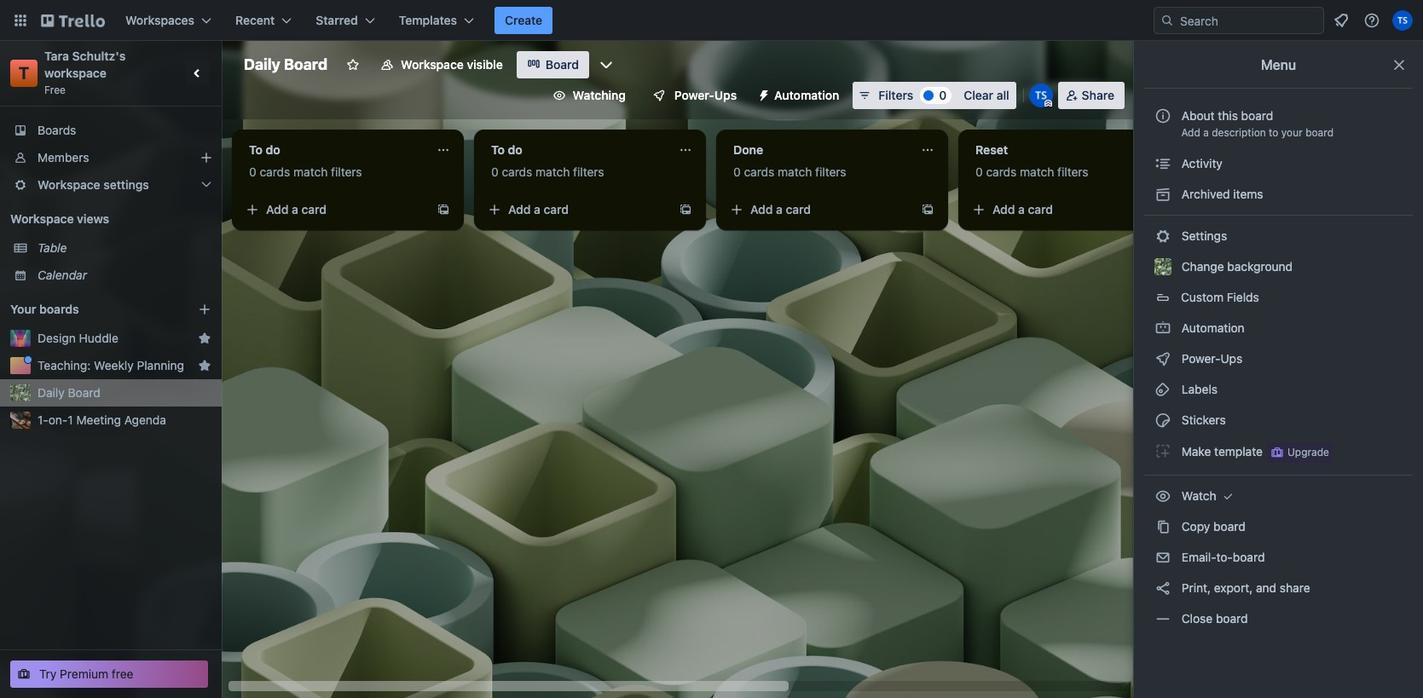 Task type: describe. For each thing, give the bounding box(es) containing it.
archived
[[1182, 187, 1231, 201]]

power- inside button
[[675, 88, 715, 102]]

close
[[1182, 612, 1213, 626]]

close board
[[1179, 612, 1248, 626]]

sm image for print, export, and share
[[1155, 580, 1172, 597]]

calendar link
[[38, 267, 212, 284]]

design huddle button
[[38, 330, 191, 347]]

change background link
[[1145, 253, 1413, 281]]

copy
[[1182, 520, 1211, 534]]

sm image for power-ups
[[1155, 351, 1172, 368]]

a for 2nd create from template… icon from the right
[[534, 202, 541, 217]]

workspace for workspace views
[[10, 212, 74, 226]]

make
[[1182, 444, 1212, 459]]

board up to
[[1242, 108, 1274, 123]]

sm image for archived items
[[1155, 186, 1172, 203]]

Done text field
[[723, 136, 911, 164]]

members
[[38, 150, 89, 165]]

0 cards match filters for add a card button corresponding to 2nd create from template… icon from the right
[[491, 165, 604, 179]]

customize views image
[[598, 56, 615, 73]]

starred
[[316, 13, 358, 27]]

t link
[[10, 60, 38, 87]]

print, export, and share
[[1179, 581, 1311, 595]]

tara schultz's workspace free
[[44, 49, 129, 96]]

your boards
[[10, 302, 79, 316]]

free
[[112, 667, 134, 682]]

cards inside reset 0 cards match filters
[[987, 165, 1017, 179]]

planning
[[137, 358, 184, 373]]

card for 2nd create from template… icon from the right
[[544, 202, 569, 217]]

card for second create from template… icon from left
[[786, 202, 811, 217]]

description
[[1212, 126, 1267, 139]]

search image
[[1161, 14, 1175, 27]]

daily board inside "daily board" text field
[[244, 55, 328, 73]]

sm image for automation
[[1155, 320, 1172, 337]]

archived items
[[1179, 187, 1264, 201]]

copy board link
[[1145, 514, 1413, 541]]

board inside "link"
[[546, 57, 579, 72]]

back to home image
[[41, 7, 105, 34]]

clear all
[[964, 88, 1010, 102]]

1 vertical spatial daily
[[38, 386, 65, 400]]

copy board
[[1179, 520, 1246, 534]]

watching
[[573, 88, 626, 102]]

teaching: weekly planning button
[[38, 357, 191, 374]]

starred icon image for teaching: weekly planning
[[198, 359, 212, 373]]

to do for to do text field
[[491, 142, 523, 157]]

a down reset 0 cards match filters
[[1019, 202, 1025, 217]]

4 card from the left
[[1028, 202, 1054, 217]]

sm image for settings
[[1155, 228, 1172, 245]]

about this board add a description to your board
[[1182, 108, 1334, 139]]

sm image for watch
[[1155, 488, 1172, 505]]

teaching:
[[38, 358, 91, 373]]

0 for done text field
[[734, 165, 741, 179]]

workspace for workspace settings
[[38, 177, 100, 192]]

card for create from template… image
[[302, 202, 327, 217]]

tara schultz's workspace link
[[44, 49, 129, 80]]

workspaces button
[[115, 7, 222, 34]]

add a card for add a card button corresponding to 2nd create from template… icon from the right
[[508, 202, 569, 217]]

tara schultz (taraschultz7) image
[[1029, 84, 1053, 107]]

filters
[[879, 88, 914, 102]]

to-
[[1217, 550, 1233, 565]]

power-ups inside power-ups link
[[1179, 351, 1246, 366]]

a inside about this board add a description to your board
[[1204, 126, 1209, 139]]

create button
[[495, 7, 553, 34]]

boards
[[39, 302, 79, 316]]

email-to-board
[[1179, 550, 1265, 565]]

starred button
[[306, 7, 385, 34]]

to for to do text field
[[491, 142, 505, 157]]

add down done
[[751, 202, 773, 217]]

print, export, and share link
[[1145, 575, 1413, 602]]

filters for to do text field
[[573, 165, 604, 179]]

stickers link
[[1145, 407, 1413, 434]]

workspace settings button
[[0, 171, 222, 199]]

boards link
[[0, 117, 222, 144]]

and
[[1257, 581, 1277, 595]]

share
[[1082, 88, 1115, 102]]

workspaces
[[125, 13, 195, 27]]

0 for to do text field
[[491, 165, 499, 179]]

clear
[[964, 88, 994, 102]]

To do text field
[[481, 136, 669, 164]]

primary element
[[0, 0, 1424, 41]]

change background
[[1179, 259, 1293, 274]]

cards for to do text box on the top of the page
[[260, 165, 290, 179]]

do for to do text box on the top of the page
[[266, 142, 280, 157]]

cards for done text field
[[744, 165, 775, 179]]

settings
[[103, 177, 149, 192]]

labels link
[[1145, 376, 1413, 403]]

add a card for add a card button associated with second create from template… icon from left
[[751, 202, 811, 217]]

To do text field
[[239, 136, 427, 164]]

your
[[1282, 126, 1303, 139]]

custom fields
[[1181, 290, 1260, 305]]

weekly
[[94, 358, 134, 373]]

sm image for stickers
[[1155, 412, 1172, 429]]

Search field
[[1175, 8, 1324, 33]]

visible
[[467, 57, 503, 72]]

create
[[505, 13, 543, 27]]

done
[[734, 142, 764, 157]]

sm image for make template
[[1155, 443, 1172, 460]]

board inside email-to-board 'link'
[[1233, 550, 1265, 565]]

0 left clear
[[939, 88, 947, 102]]

items
[[1234, 187, 1264, 201]]

tara schultz (taraschultz7) image
[[1393, 10, 1413, 31]]

table link
[[38, 240, 212, 257]]

power-ups inside power-ups button
[[675, 88, 737, 102]]

workspace visible
[[401, 57, 503, 72]]

change
[[1182, 259, 1225, 274]]

your boards with 4 items element
[[10, 299, 172, 320]]

workspace settings
[[38, 177, 149, 192]]

template
[[1215, 444, 1263, 459]]

1-on-1 meeting agenda
[[38, 413, 166, 427]]

try
[[39, 667, 57, 682]]

about
[[1182, 108, 1215, 123]]

sm image up "copy board"
[[1220, 488, 1237, 505]]

filters inside reset 0 cards match filters
[[1058, 165, 1089, 179]]

1
[[68, 413, 73, 427]]

activity link
[[1145, 150, 1413, 177]]

1-on-1 meeting agenda link
[[38, 412, 212, 429]]

activity
[[1179, 156, 1223, 171]]

filters for done text field
[[816, 165, 847, 179]]

board inside text field
[[284, 55, 328, 73]]

match inside reset 0 cards match filters
[[1020, 165, 1055, 179]]

upgrade
[[1288, 446, 1330, 459]]

templates button
[[389, 7, 485, 34]]

labels
[[1179, 382, 1218, 397]]



Task type: vqa. For each thing, say whether or not it's contained in the screenshot.
text field
no



Task type: locate. For each thing, give the bounding box(es) containing it.
sm image inside archived items link
[[1155, 186, 1172, 203]]

workspace down templates dropdown button
[[401, 57, 464, 72]]

sm image inside activity link
[[1155, 155, 1172, 172]]

filters down to do text field
[[573, 165, 604, 179]]

0 horizontal spatial automation
[[775, 88, 840, 102]]

0 horizontal spatial daily
[[38, 386, 65, 400]]

1 filters from the left
[[331, 165, 362, 179]]

automation link
[[1145, 315, 1413, 342]]

workspace inside button
[[401, 57, 464, 72]]

1 horizontal spatial power-
[[1182, 351, 1221, 366]]

0 vertical spatial daily board
[[244, 55, 328, 73]]

daily board
[[244, 55, 328, 73], [38, 386, 100, 400]]

match for done text field
[[778, 165, 812, 179]]

card down to do text box on the top of the page
[[302, 202, 327, 217]]

schultz's
[[72, 49, 126, 63]]

settings link
[[1145, 223, 1413, 250]]

3 card from the left
[[786, 202, 811, 217]]

starred icon image for design huddle
[[198, 332, 212, 345]]

0 vertical spatial ups
[[715, 88, 737, 102]]

a for second create from template… icon from left
[[776, 202, 783, 217]]

1 0 cards match filters from the left
[[249, 165, 362, 179]]

export,
[[1215, 581, 1253, 595]]

0 horizontal spatial 0 cards match filters
[[249, 165, 362, 179]]

share
[[1280, 581, 1311, 595]]

1 to from the left
[[249, 142, 263, 157]]

2 add a card button from the left
[[481, 196, 672, 223]]

cards down to do text box on the top of the page
[[260, 165, 290, 179]]

0 vertical spatial automation
[[775, 88, 840, 102]]

1 horizontal spatial to
[[491, 142, 505, 157]]

a down done text field
[[776, 202, 783, 217]]

starred icon image right planning on the left bottom of the page
[[198, 359, 212, 373]]

email-
[[1182, 550, 1217, 565]]

1 vertical spatial starred icon image
[[198, 359, 212, 373]]

a down to do text box on the top of the page
[[292, 202, 298, 217]]

board right your
[[1306, 126, 1334, 139]]

watch
[[1179, 489, 1220, 503]]

daily down 'recent' dropdown button
[[244, 55, 281, 73]]

1-
[[38, 413, 48, 427]]

1 cards from the left
[[260, 165, 290, 179]]

huddle
[[79, 331, 119, 345]]

add a card button down reset 0 cards match filters
[[966, 196, 1157, 223]]

ups up done
[[715, 88, 737, 102]]

card down to do text field
[[544, 202, 569, 217]]

daily inside text field
[[244, 55, 281, 73]]

2 to do from the left
[[491, 142, 523, 157]]

2 do from the left
[[508, 142, 523, 157]]

do inside text field
[[508, 142, 523, 157]]

1 horizontal spatial power-ups
[[1179, 351, 1246, 366]]

to do inside text field
[[491, 142, 523, 157]]

2 0 cards match filters from the left
[[491, 165, 604, 179]]

match for to do text box on the top of the page
[[294, 165, 328, 179]]

1 horizontal spatial ups
[[1221, 351, 1243, 366]]

sm image inside "copy board" link
[[1155, 519, 1172, 536]]

0 horizontal spatial power-
[[675, 88, 715, 102]]

upgrade button
[[1268, 443, 1333, 463]]

add a card button for 2nd create from template… icon from the right
[[481, 196, 672, 223]]

1 to do from the left
[[249, 142, 280, 157]]

add a card button down to do text box on the top of the page
[[239, 196, 430, 223]]

sm image for email-to-board
[[1155, 549, 1172, 566]]

1 add a card from the left
[[266, 202, 327, 217]]

workspace views
[[10, 212, 109, 226]]

this member is an admin of this board. image
[[1045, 100, 1052, 107]]

2 filters from the left
[[573, 165, 604, 179]]

0 cards match filters down to do text box on the top of the page
[[249, 165, 362, 179]]

0 horizontal spatial power-ups
[[675, 88, 737, 102]]

sm image inside close board link
[[1155, 611, 1172, 628]]

1 horizontal spatial create from template… image
[[921, 203, 935, 217]]

add a card button down to do text field
[[481, 196, 672, 223]]

1 starred icon image from the top
[[198, 332, 212, 345]]

automation
[[775, 88, 840, 102], [1179, 321, 1245, 335]]

daily board up 1 on the left bottom
[[38, 386, 100, 400]]

1 create from template… image from the left
[[679, 203, 693, 217]]

sm image left close at the right of page
[[1155, 611, 1172, 628]]

1 horizontal spatial automation
[[1179, 321, 1245, 335]]

workspace up table
[[10, 212, 74, 226]]

archived items link
[[1145, 181, 1413, 208]]

add
[[1182, 126, 1201, 139], [266, 202, 289, 217], [508, 202, 531, 217], [751, 202, 773, 217], [993, 202, 1016, 217]]

add a card down to do text box on the top of the page
[[266, 202, 327, 217]]

2 horizontal spatial 0 cards match filters
[[734, 165, 847, 179]]

sm image inside labels link
[[1155, 381, 1172, 398]]

add inside about this board add a description to your board
[[1182, 126, 1201, 139]]

4 filters from the left
[[1058, 165, 1089, 179]]

sm image left the labels
[[1155, 381, 1172, 398]]

Reset text field
[[966, 136, 1153, 164]]

0 horizontal spatial ups
[[715, 88, 737, 102]]

board left star or unstar board icon
[[284, 55, 328, 73]]

board up 1 on the left bottom
[[68, 386, 100, 400]]

automation down the custom fields
[[1179, 321, 1245, 335]]

try premium free button
[[10, 661, 208, 688]]

sm image for copy board
[[1155, 519, 1172, 536]]

do for to do text field
[[508, 142, 523, 157]]

sm image inside power-ups link
[[1155, 351, 1172, 368]]

add board image
[[198, 303, 212, 316]]

0
[[939, 88, 947, 102], [249, 165, 256, 179], [491, 165, 499, 179], [734, 165, 741, 179], [976, 165, 983, 179]]

add a card button for create from template… image
[[239, 196, 430, 223]]

sm image left stickers
[[1155, 412, 1172, 429]]

power-ups up the labels
[[1179, 351, 1246, 366]]

sm image for activity
[[1155, 155, 1172, 172]]

0 notifications image
[[1332, 10, 1352, 31]]

add a card down reset 0 cards match filters
[[993, 202, 1054, 217]]

1 vertical spatial power-
[[1182, 351, 1221, 366]]

email-to-board link
[[1145, 544, 1413, 572]]

1 horizontal spatial daily
[[244, 55, 281, 73]]

to
[[1269, 126, 1279, 139]]

a down to do text field
[[534, 202, 541, 217]]

sm image
[[751, 82, 775, 106], [1155, 155, 1172, 172], [1155, 186, 1172, 203], [1155, 320, 1172, 337], [1155, 351, 1172, 368], [1155, 443, 1172, 460], [1155, 519, 1172, 536], [1155, 549, 1172, 566]]

cards down to do text field
[[502, 165, 533, 179]]

add a card button for second create from template… icon from left
[[723, 196, 914, 223]]

templates
[[399, 13, 457, 27]]

sm image inside email-to-board 'link'
[[1155, 549, 1172, 566]]

menu
[[1261, 57, 1297, 73]]

sm image inside print, export, and share 'link'
[[1155, 580, 1172, 597]]

stickers
[[1179, 413, 1226, 427]]

add down reset 0 cards match filters
[[993, 202, 1016, 217]]

create from template… image
[[437, 203, 450, 217]]

card down reset 0 cards match filters
[[1028, 202, 1054, 217]]

1 horizontal spatial 0 cards match filters
[[491, 165, 604, 179]]

power- up the labels
[[1182, 351, 1221, 366]]

0 vertical spatial power-ups
[[675, 88, 737, 102]]

add down about
[[1182, 126, 1201, 139]]

cards for to do text field
[[502, 165, 533, 179]]

0 horizontal spatial to do
[[249, 142, 280, 157]]

1 vertical spatial workspace
[[38, 177, 100, 192]]

sm image for close board
[[1155, 611, 1172, 628]]

custom fields button
[[1145, 284, 1413, 311]]

add right create from template… image
[[508, 202, 531, 217]]

design
[[38, 331, 76, 345]]

daily up on-
[[38, 386, 65, 400]]

1 vertical spatial power-ups
[[1179, 351, 1246, 366]]

a down about
[[1204, 126, 1209, 139]]

cards down done
[[744, 165, 775, 179]]

power-ups up done
[[675, 88, 737, 102]]

board up print, export, and share
[[1233, 550, 1265, 565]]

add a card down to do text field
[[508, 202, 569, 217]]

meeting
[[76, 413, 121, 427]]

0 horizontal spatial to
[[249, 142, 263, 157]]

automation inside button
[[775, 88, 840, 102]]

automation button
[[751, 82, 850, 109]]

board up watching button
[[546, 57, 579, 72]]

3 0 cards match filters from the left
[[734, 165, 847, 179]]

card down done text field
[[786, 202, 811, 217]]

share button
[[1058, 82, 1125, 109]]

0 vertical spatial workspace
[[401, 57, 464, 72]]

sm image inside automation link
[[1155, 320, 1172, 337]]

3 add a card button from the left
[[723, 196, 914, 223]]

do inside text box
[[266, 142, 280, 157]]

0 vertical spatial starred icon image
[[198, 332, 212, 345]]

3 filters from the left
[[816, 165, 847, 179]]

t
[[19, 63, 29, 83]]

1 vertical spatial ups
[[1221, 351, 1243, 366]]

workspace
[[44, 66, 107, 80]]

power-ups link
[[1145, 345, 1413, 373]]

1 horizontal spatial board
[[284, 55, 328, 73]]

2 match from the left
[[536, 165, 570, 179]]

3 match from the left
[[778, 165, 812, 179]]

2 vertical spatial workspace
[[10, 212, 74, 226]]

0 cards match filters down to do text field
[[491, 165, 604, 179]]

sm image inside the stickers link
[[1155, 412, 1172, 429]]

ups inside power-ups button
[[715, 88, 737, 102]]

to for to do text box on the top of the page
[[249, 142, 263, 157]]

board inside "copy board" link
[[1214, 520, 1246, 534]]

daily
[[244, 55, 281, 73], [38, 386, 65, 400]]

close board link
[[1145, 606, 1413, 633]]

0 horizontal spatial do
[[266, 142, 280, 157]]

0 horizontal spatial daily board
[[38, 386, 100, 400]]

reset 0 cards match filters
[[976, 142, 1089, 179]]

0 down to do text box on the top of the page
[[249, 165, 256, 179]]

watch link
[[1145, 483, 1413, 510]]

2 cards from the left
[[502, 165, 533, 179]]

match down to do text box on the top of the page
[[294, 165, 328, 179]]

your
[[10, 302, 36, 316]]

match down to do text field
[[536, 165, 570, 179]]

ups down automation link
[[1221, 351, 1243, 366]]

a for create from template… image
[[292, 202, 298, 217]]

design huddle
[[38, 331, 119, 345]]

0 down reset on the top right
[[976, 165, 983, 179]]

workspace navigation collapse icon image
[[186, 61, 210, 85]]

4 add a card button from the left
[[966, 196, 1157, 223]]

filters down reset "text box"
[[1058, 165, 1089, 179]]

1 vertical spatial automation
[[1179, 321, 1245, 335]]

1 card from the left
[[302, 202, 327, 217]]

board
[[1242, 108, 1274, 123], [1306, 126, 1334, 139], [1214, 520, 1246, 534], [1233, 550, 1265, 565], [1216, 612, 1248, 626]]

1 match from the left
[[294, 165, 328, 179]]

sm image for labels
[[1155, 381, 1172, 398]]

daily board inside daily board link
[[38, 386, 100, 400]]

add a card
[[266, 202, 327, 217], [508, 202, 569, 217], [751, 202, 811, 217], [993, 202, 1054, 217]]

premium
[[60, 667, 108, 682]]

clear all button
[[957, 82, 1017, 109]]

power- down primary element
[[675, 88, 715, 102]]

0 cards match filters for add a card button corresponding to create from template… image
[[249, 165, 362, 179]]

workspace
[[401, 57, 464, 72], [38, 177, 100, 192], [10, 212, 74, 226]]

2 card from the left
[[544, 202, 569, 217]]

starred icon image down 'add board' icon
[[198, 332, 212, 345]]

starred icon image
[[198, 332, 212, 345], [198, 359, 212, 373]]

free
[[44, 84, 66, 96]]

add a card down done
[[751, 202, 811, 217]]

1 horizontal spatial daily board
[[244, 55, 328, 73]]

to do
[[249, 142, 280, 157], [491, 142, 523, 157]]

workspace inside dropdown button
[[38, 177, 100, 192]]

add a card button
[[239, 196, 430, 223], [481, 196, 672, 223], [723, 196, 914, 223], [966, 196, 1157, 223]]

add a card for add a card button corresponding to create from template… image
[[266, 202, 327, 217]]

2 starred icon image from the top
[[198, 359, 212, 373]]

0 horizontal spatial board
[[68, 386, 100, 400]]

0 cards match filters
[[249, 165, 362, 179], [491, 165, 604, 179], [734, 165, 847, 179]]

background
[[1228, 259, 1293, 274]]

1 horizontal spatial do
[[508, 142, 523, 157]]

0 down done
[[734, 165, 741, 179]]

agenda
[[124, 413, 166, 427]]

1 horizontal spatial to do
[[491, 142, 523, 157]]

create from template… image
[[679, 203, 693, 217], [921, 203, 935, 217]]

reset
[[976, 142, 1009, 157]]

2 to from the left
[[491, 142, 505, 157]]

to do inside text box
[[249, 142, 280, 157]]

this
[[1218, 108, 1239, 123]]

workspace down members
[[38, 177, 100, 192]]

0 vertical spatial daily
[[244, 55, 281, 73]]

do
[[266, 142, 280, 157], [508, 142, 523, 157]]

add down to do text box on the top of the page
[[266, 202, 289, 217]]

3 add a card from the left
[[751, 202, 811, 217]]

2 add a card from the left
[[508, 202, 569, 217]]

4 add a card from the left
[[993, 202, 1054, 217]]

match down done text field
[[778, 165, 812, 179]]

make template
[[1179, 444, 1263, 459]]

0 vertical spatial power-
[[675, 88, 715, 102]]

recent button
[[225, 7, 302, 34]]

0 down to do text field
[[491, 165, 499, 179]]

star or unstar board image
[[346, 58, 360, 72]]

to inside text box
[[249, 142, 263, 157]]

1 vertical spatial daily board
[[38, 386, 100, 400]]

board up to-
[[1214, 520, 1246, 534]]

board inside close board link
[[1216, 612, 1248, 626]]

Board name text field
[[235, 51, 336, 78]]

0 for to do text box on the top of the page
[[249, 165, 256, 179]]

recent
[[235, 13, 275, 27]]

0 horizontal spatial create from template… image
[[679, 203, 693, 217]]

sm image left watch
[[1155, 488, 1172, 505]]

tara
[[44, 49, 69, 63]]

all
[[997, 88, 1010, 102]]

ups inside power-ups link
[[1221, 351, 1243, 366]]

sm image left settings
[[1155, 228, 1172, 245]]

custom
[[1181, 290, 1224, 305]]

1 add a card button from the left
[[239, 196, 430, 223]]

sm image left print,
[[1155, 580, 1172, 597]]

sm image inside settings link
[[1155, 228, 1172, 245]]

to inside text field
[[491, 142, 505, 157]]

2 horizontal spatial board
[[546, 57, 579, 72]]

add a card for first add a card button from the right
[[993, 202, 1054, 217]]

4 match from the left
[[1020, 165, 1055, 179]]

match
[[294, 165, 328, 179], [536, 165, 570, 179], [778, 165, 812, 179], [1020, 165, 1055, 179]]

0 cards match filters down done text field
[[734, 165, 847, 179]]

to do for to do text box on the top of the page
[[249, 142, 280, 157]]

watching button
[[542, 82, 636, 109]]

daily board link
[[38, 385, 212, 402]]

board
[[284, 55, 328, 73], [546, 57, 579, 72], [68, 386, 100, 400]]

filters down done text field
[[816, 165, 847, 179]]

filters for to do text box on the top of the page
[[331, 165, 362, 179]]

4 cards from the left
[[987, 165, 1017, 179]]

daily board down 'recent' dropdown button
[[244, 55, 328, 73]]

workspace visible button
[[370, 51, 513, 78]]

table
[[38, 241, 67, 255]]

match down reset "text box"
[[1020, 165, 1055, 179]]

2 create from template… image from the left
[[921, 203, 935, 217]]

print,
[[1182, 581, 1211, 595]]

power-ups
[[675, 88, 737, 102], [1179, 351, 1246, 366]]

0 inside reset 0 cards match filters
[[976, 165, 983, 179]]

filters down to do text box on the top of the page
[[331, 165, 362, 179]]

workspace for workspace visible
[[401, 57, 464, 72]]

1 do from the left
[[266, 142, 280, 157]]

add a card button down done text field
[[723, 196, 914, 223]]

teaching: weekly planning
[[38, 358, 184, 373]]

board down export,
[[1216, 612, 1248, 626]]

views
[[77, 212, 109, 226]]

open information menu image
[[1364, 12, 1381, 29]]

fields
[[1227, 290, 1260, 305]]

3 cards from the left
[[744, 165, 775, 179]]

sm image inside automation button
[[751, 82, 775, 106]]

sm image
[[1155, 228, 1172, 245], [1155, 381, 1172, 398], [1155, 412, 1172, 429], [1155, 488, 1172, 505], [1220, 488, 1237, 505], [1155, 580, 1172, 597], [1155, 611, 1172, 628]]

cards down reset on the top right
[[987, 165, 1017, 179]]

automation up done text field
[[775, 88, 840, 102]]

match for to do text field
[[536, 165, 570, 179]]



